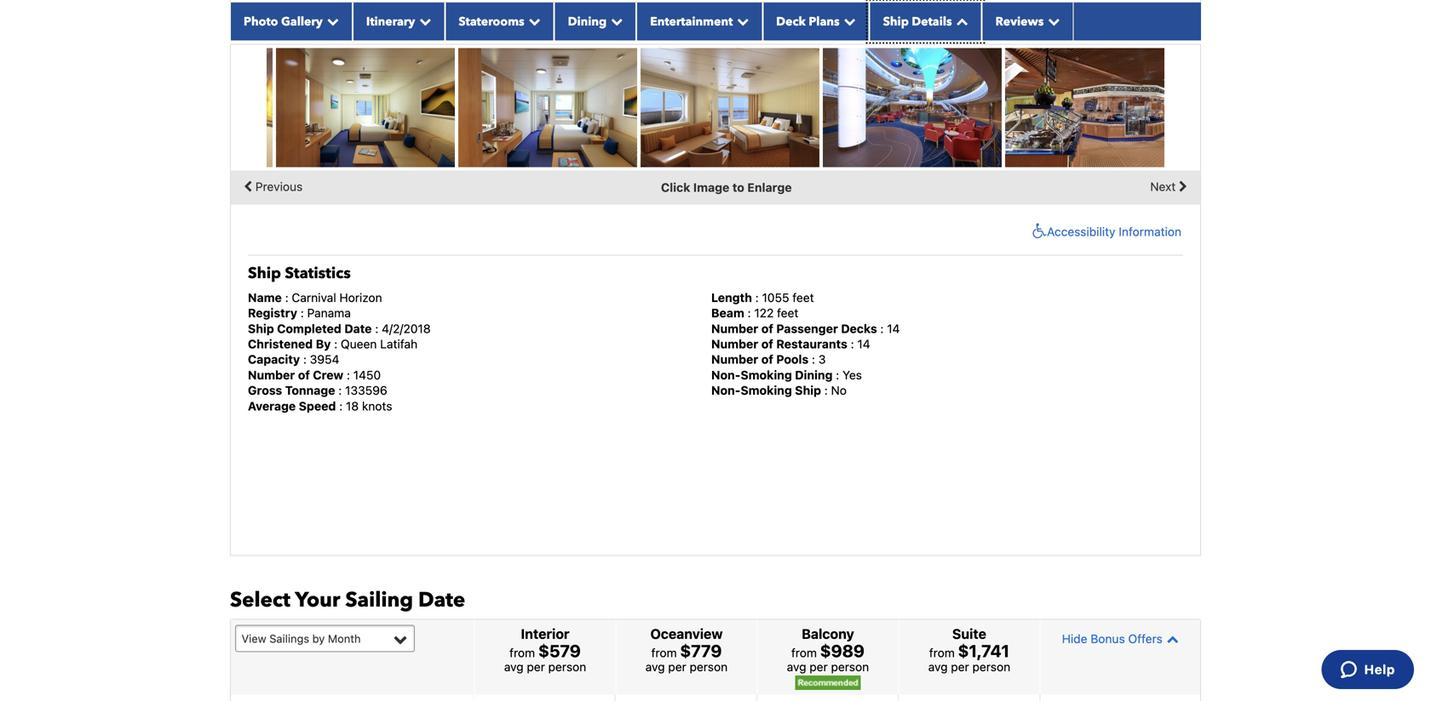 Task type: describe. For each thing, give the bounding box(es) containing it.
chevron down image for photo gallery
[[323, 15, 339, 27]]

click
[[661, 180, 690, 194]]

chevron down image for itinerary
[[415, 15, 431, 27]]

yes
[[842, 368, 862, 382]]

deck plans
[[776, 13, 840, 30]]

avg for $779
[[645, 660, 665, 674]]

average
[[248, 399, 296, 413]]

1450
[[353, 368, 381, 382]]

select your sailing date main content
[[0, 0, 1210, 702]]

ship details button
[[869, 2, 982, 40]]

deck
[[776, 13, 806, 30]]

name
[[248, 291, 282, 305]]

blue iguana cantina image
[[1005, 48, 1184, 167]]

queen
[[341, 337, 377, 351]]

no
[[831, 384, 847, 398]]

image
[[693, 180, 729, 194]]

carnival
[[292, 291, 336, 305]]

by
[[316, 337, 331, 351]]

panama
[[307, 306, 351, 320]]

to
[[732, 180, 744, 194]]

from for $779
[[651, 646, 677, 660]]

: down "crew"
[[338, 384, 342, 398]]

per for $1,741
[[951, 660, 969, 674]]

decks
[[841, 322, 877, 336]]

itinerary button
[[353, 2, 445, 40]]

horizon atrium & bar image
[[823, 48, 1002, 167]]

ship inside ship details dropdown button
[[883, 13, 909, 30]]

photo gallery button
[[230, 2, 353, 40]]

from for $1,741
[[929, 646, 955, 660]]

3954
[[310, 353, 339, 367]]

next
[[1150, 180, 1179, 194]]

deck plans button
[[763, 2, 869, 40]]

length
[[711, 291, 752, 305]]

knots
[[362, 399, 392, 413]]

balcony
[[802, 626, 854, 643]]

staterooms button
[[445, 2, 554, 40]]

speed
[[299, 399, 336, 413]]

statistics
[[285, 263, 351, 284]]

ship statistics name : carnival horizon registry : panama ship completed date : 4/2/2018 christened by : queen latifah capacity : 3954 number of crew : 1450 gross tonnage : 133596 average speed : 18 knots
[[248, 263, 431, 413]]

chevron down image for dining
[[607, 15, 623, 27]]

horizon
[[339, 291, 382, 305]]

2 non- from the top
[[711, 384, 741, 398]]

: right decks
[[880, 322, 884, 336]]

interior image
[[94, 48, 273, 167]]

tonnage
[[285, 384, 335, 398]]

length : 1055 feet beam : 122 feet number of passenger decks : 14 number of restaurants : 14 number of pools : 3 non-smoking dining : yes non-smoking ship : no
[[711, 291, 900, 398]]

gallery
[[281, 13, 323, 30]]

pools
[[776, 353, 809, 367]]

staterooms
[[459, 13, 524, 30]]

by
[[312, 633, 325, 646]]

click image to enlarge
[[661, 180, 792, 194]]

avg for $989
[[787, 660, 806, 674]]

0 horizontal spatial 14
[[857, 337, 870, 351]]

previous
[[252, 180, 303, 194]]

previous link
[[239, 174, 303, 200]]

date inside "ship statistics name : carnival horizon registry : panama ship completed date : 4/2/2018 christened by : queen latifah capacity : 3954 number of crew : 1450 gross tonnage : 133596 average speed : 18 knots"
[[344, 322, 372, 336]]

avg for $579
[[504, 660, 524, 674]]

photo gallery image thumbnails navigation
[[231, 171, 1200, 205]]

accessibility information link
[[1028, 223, 1182, 240]]

enlarge
[[747, 180, 792, 194]]

beam
[[711, 306, 744, 320]]

ship up the name
[[248, 263, 281, 284]]

passenger
[[776, 322, 838, 336]]

133596
[[345, 384, 387, 398]]

select your sailing date
[[230, 587, 465, 615]]

offers
[[1128, 632, 1163, 646]]

ship details
[[883, 13, 952, 30]]

chevron down image for reviews
[[1044, 15, 1060, 27]]

: left 18
[[339, 399, 343, 413]]

1 smoking from the top
[[741, 368, 792, 382]]

1 vertical spatial feet
[[777, 306, 798, 320]]

dining button
[[554, 2, 637, 40]]

: left no
[[824, 384, 828, 398]]

2 smoking from the top
[[741, 384, 792, 398]]

avg for $1,741
[[928, 660, 948, 674]]

your
[[295, 587, 340, 615]]

view
[[241, 633, 266, 646]]

recommended image
[[795, 676, 861, 691]]

4/2/2018
[[382, 322, 431, 336]]

chevron right image
[[1179, 174, 1187, 200]]

: left 3
[[812, 353, 815, 367]]

accessibility information
[[1047, 225, 1182, 239]]

reviews button
[[982, 2, 1074, 40]]

122
[[754, 306, 774, 320]]

registry
[[248, 306, 297, 320]]

per for $579
[[527, 660, 545, 674]]



Task type: vqa. For each thing, say whether or not it's contained in the screenshot.
top the at
no



Task type: locate. For each thing, give the bounding box(es) containing it.
0 vertical spatial smoking
[[741, 368, 792, 382]]

person for $579
[[548, 660, 586, 674]]

itinerary
[[366, 13, 415, 30]]

avg inside oceanview from $779 avg per person
[[645, 660, 665, 674]]

view sailings by month
[[241, 633, 361, 646]]

: right by
[[334, 337, 338, 351]]

interior from $579 avg per person
[[504, 626, 586, 674]]

: left 1450
[[347, 368, 350, 382]]

1 vertical spatial dining
[[795, 368, 833, 382]]

dining inside length : 1055 feet beam : 122 feet number of passenger decks : 14 number of restaurants : 14 number of pools : 3 non-smoking dining : yes non-smoking ship : no
[[795, 368, 833, 382]]

feet down 1055 at the right top of the page
[[777, 306, 798, 320]]

avg left $1,741
[[928, 660, 948, 674]]

: left the 3954
[[303, 353, 307, 367]]

next link
[[1150, 174, 1192, 200]]

: up 122
[[755, 291, 759, 305]]

chevron up image right bonus
[[1163, 634, 1179, 646]]

3 from from the left
[[791, 646, 817, 660]]

$989
[[820, 641, 865, 661]]

chevron up image left reviews
[[952, 15, 968, 27]]

chevron down image inside photo gallery dropdown button
[[323, 15, 339, 27]]

0 horizontal spatial date
[[344, 322, 372, 336]]

person
[[548, 660, 586, 674], [690, 660, 728, 674], [831, 660, 869, 674], [972, 660, 1010, 674]]

per down interior
[[527, 660, 545, 674]]

0 horizontal spatial chevron down image
[[733, 15, 749, 27]]

chevron down image for deck plans
[[840, 15, 856, 27]]

oceanview from $779 avg per person
[[645, 626, 728, 674]]

chevron up image inside 'hide bonus offers' 'link'
[[1163, 634, 1179, 646]]

person down suite
[[972, 660, 1010, 674]]

photo
[[244, 13, 278, 30]]

4 from from the left
[[929, 646, 955, 660]]

avg inside suite from $1,741 avg per person
[[928, 660, 948, 674]]

1 vertical spatial non-
[[711, 384, 741, 398]]

hide bonus offers link
[[1045, 625, 1196, 654]]

person down oceanview at the bottom of the page
[[690, 660, 728, 674]]

hide bonus offers
[[1062, 632, 1163, 646]]

0 vertical spatial dining
[[568, 13, 607, 30]]

1 horizontal spatial 14
[[887, 322, 900, 336]]

select
[[230, 587, 290, 615]]

feet
[[792, 291, 814, 305], [777, 306, 798, 320]]

person for $779
[[690, 660, 728, 674]]

1055
[[762, 291, 789, 305]]

per inside the interior from $579 avg per person
[[527, 660, 545, 674]]

1 horizontal spatial chevron down image
[[840, 15, 856, 27]]

per for $779
[[668, 660, 686, 674]]

sailing
[[345, 587, 413, 615]]

from inside balcony from $989 avg per person
[[791, 646, 817, 660]]

date right sailing
[[418, 587, 465, 615]]

suite image
[[641, 48, 819, 167]]

from for $579
[[510, 646, 535, 660]]

3 per from the left
[[810, 660, 828, 674]]

chevron down image inside staterooms dropdown button
[[524, 15, 541, 27]]

2 per from the left
[[668, 660, 686, 674]]

avg down interior
[[504, 660, 524, 674]]

chevron left image
[[244, 174, 252, 200]]

per inside balcony from $989 avg per person
[[810, 660, 828, 674]]

details
[[912, 13, 952, 30]]

3 chevron down image from the left
[[524, 15, 541, 27]]

chevron down image inside dining dropdown button
[[607, 15, 623, 27]]

1 from from the left
[[510, 646, 535, 660]]

latifah
[[380, 337, 418, 351]]

month
[[328, 633, 361, 646]]

person down interior
[[548, 660, 586, 674]]

$579
[[538, 641, 581, 661]]

person for $989
[[831, 660, 869, 674]]

0 horizontal spatial chevron up image
[[952, 15, 968, 27]]

chevron up image for hide bonus offers
[[1163, 634, 1179, 646]]

chevron down image left deck
[[733, 15, 749, 27]]

: up registry
[[285, 291, 288, 305]]

ship inside length : 1055 feet beam : 122 feet number of passenger decks : 14 number of restaurants : 14 number of pools : 3 non-smoking dining : yes non-smoking ship : no
[[795, 384, 821, 398]]

avg inside balcony from $989 avg per person
[[787, 660, 806, 674]]

1 vertical spatial date
[[418, 587, 465, 615]]

of inside "ship statistics name : carnival horizon registry : panama ship completed date : 4/2/2018 christened by : queen latifah capacity : 3954 number of crew : 1450 gross tonnage : 133596 average speed : 18 knots"
[[298, 368, 310, 382]]

avg up recommended image
[[787, 660, 806, 674]]

from for $989
[[791, 646, 817, 660]]

: up completed
[[301, 306, 304, 320]]

bonus
[[1091, 632, 1125, 646]]

number inside "ship statistics name : carnival horizon registry : panama ship completed date : 4/2/2018 christened by : queen latifah capacity : 3954 number of crew : 1450 gross tonnage : 133596 average speed : 18 knots"
[[248, 368, 295, 382]]

chevron down image inside reviews dropdown button
[[1044, 15, 1060, 27]]

chevron up image inside ship details dropdown button
[[952, 15, 968, 27]]

capacity
[[248, 353, 300, 367]]

crew
[[313, 368, 343, 382]]

: left yes
[[836, 368, 839, 382]]

of
[[761, 322, 773, 336], [761, 337, 773, 351], [761, 353, 773, 367], [298, 368, 310, 382]]

: left 122
[[748, 306, 751, 320]]

:
[[285, 291, 288, 305], [755, 291, 759, 305], [301, 306, 304, 320], [748, 306, 751, 320], [375, 322, 378, 336], [880, 322, 884, 336], [334, 337, 338, 351], [851, 337, 854, 351], [303, 353, 307, 367], [812, 353, 815, 367], [347, 368, 350, 382], [836, 368, 839, 382], [338, 384, 342, 398], [824, 384, 828, 398], [339, 399, 343, 413]]

: up queen
[[375, 322, 378, 336]]

from down suite
[[929, 646, 955, 660]]

person inside balcony from $989 avg per person
[[831, 660, 869, 674]]

per up recommended image
[[810, 660, 828, 674]]

chevron down image
[[733, 15, 749, 27], [840, 15, 856, 27]]

entertainment button
[[637, 2, 763, 40]]

3 person from the left
[[831, 660, 869, 674]]

restaurants
[[776, 337, 848, 351]]

oceanview image
[[276, 48, 455, 167]]

chevron down image inside itinerary dropdown button
[[415, 15, 431, 27]]

completed
[[277, 322, 341, 336]]

photo gallery
[[244, 13, 323, 30]]

from down interior
[[510, 646, 535, 660]]

ship
[[883, 13, 909, 30], [248, 263, 281, 284], [248, 322, 274, 336], [795, 384, 821, 398]]

4 per from the left
[[951, 660, 969, 674]]

wheelchair image
[[1028, 223, 1047, 240]]

per inside oceanview from $779 avg per person
[[668, 660, 686, 674]]

1 non- from the top
[[711, 368, 741, 382]]

person inside suite from $1,741 avg per person
[[972, 660, 1010, 674]]

person inside the interior from $579 avg per person
[[548, 660, 586, 674]]

person up recommended image
[[831, 660, 869, 674]]

: down decks
[[851, 337, 854, 351]]

1 vertical spatial chevron up image
[[1163, 634, 1179, 646]]

accessibility
[[1047, 225, 1116, 239]]

1 chevron down image from the left
[[733, 15, 749, 27]]

feet right 1055 at the right top of the page
[[792, 291, 814, 305]]

4 chevron down image from the left
[[607, 15, 623, 27]]

christened
[[248, 337, 313, 351]]

oceanview
[[650, 626, 723, 643]]

gross
[[248, 384, 282, 398]]

$1,741
[[958, 641, 1009, 661]]

2 chevron down image from the left
[[415, 15, 431, 27]]

4 person from the left
[[972, 660, 1010, 674]]

0 vertical spatial chevron up image
[[952, 15, 968, 27]]

avg inside the interior from $579 avg per person
[[504, 660, 524, 674]]

sailings
[[269, 633, 309, 646]]

information
[[1119, 225, 1182, 239]]

ship left no
[[795, 384, 821, 398]]

3
[[818, 353, 826, 367]]

non-
[[711, 368, 741, 382], [711, 384, 741, 398]]

suite
[[952, 626, 986, 643]]

1 vertical spatial 14
[[857, 337, 870, 351]]

interior
[[521, 626, 570, 643]]

person for $1,741
[[972, 660, 1010, 674]]

from inside the interior from $579 avg per person
[[510, 646, 535, 660]]

balcony image
[[458, 48, 637, 167]]

1 horizontal spatial dining
[[795, 368, 833, 382]]

from down oceanview at the bottom of the page
[[651, 646, 677, 660]]

chevron down image for staterooms
[[524, 15, 541, 27]]

3 avg from the left
[[787, 660, 806, 674]]

2 person from the left
[[690, 660, 728, 674]]

1 chevron down image from the left
[[323, 15, 339, 27]]

ship down registry
[[248, 322, 274, 336]]

0 vertical spatial date
[[344, 322, 372, 336]]

from inside suite from $1,741 avg per person
[[929, 646, 955, 660]]

5 chevron down image from the left
[[1044, 15, 1060, 27]]

14 right decks
[[887, 322, 900, 336]]

number
[[711, 322, 758, 336], [711, 337, 758, 351], [711, 353, 758, 367], [248, 368, 295, 382]]

14 down decks
[[857, 337, 870, 351]]

per inside suite from $1,741 avg per person
[[951, 660, 969, 674]]

1 avg from the left
[[504, 660, 524, 674]]

from
[[510, 646, 535, 660], [651, 646, 677, 660], [791, 646, 817, 660], [929, 646, 955, 660]]

view sailings by month link
[[235, 626, 415, 653]]

from down balcony
[[791, 646, 817, 660]]

avg
[[504, 660, 524, 674], [645, 660, 665, 674], [787, 660, 806, 674], [928, 660, 948, 674]]

$779
[[680, 641, 722, 661]]

balcony from $989 avg per person
[[787, 626, 869, 674]]

0 vertical spatial feet
[[792, 291, 814, 305]]

14
[[887, 322, 900, 336], [857, 337, 870, 351]]

per down suite
[[951, 660, 969, 674]]

avg down oceanview at the bottom of the page
[[645, 660, 665, 674]]

0 vertical spatial 14
[[887, 322, 900, 336]]

2 from from the left
[[651, 646, 677, 660]]

date up queen
[[344, 322, 372, 336]]

per for $989
[[810, 660, 828, 674]]

chevron down image
[[323, 15, 339, 27], [415, 15, 431, 27], [524, 15, 541, 27], [607, 15, 623, 27], [1044, 15, 1060, 27]]

per
[[527, 660, 545, 674], [668, 660, 686, 674], [810, 660, 828, 674], [951, 660, 969, 674]]

per down oceanview at the bottom of the page
[[668, 660, 686, 674]]

1 person from the left
[[548, 660, 586, 674]]

suite from $1,741 avg per person
[[928, 626, 1010, 674]]

chevron down image inside entertainment dropdown button
[[733, 15, 749, 27]]

from inside oceanview from $779 avg per person
[[651, 646, 677, 660]]

plans
[[809, 13, 840, 30]]

4 avg from the left
[[928, 660, 948, 674]]

dining inside dropdown button
[[568, 13, 607, 30]]

1 horizontal spatial chevron up image
[[1163, 634, 1179, 646]]

1 per from the left
[[527, 660, 545, 674]]

hide
[[1062, 632, 1087, 646]]

chevron down image right deck
[[840, 15, 856, 27]]

chevron down image inside deck plans dropdown button
[[840, 15, 856, 27]]

0 horizontal spatial dining
[[568, 13, 607, 30]]

2 chevron down image from the left
[[840, 15, 856, 27]]

1 horizontal spatial date
[[418, 587, 465, 615]]

person inside oceanview from $779 avg per person
[[690, 660, 728, 674]]

entertainment
[[650, 13, 733, 30]]

0 vertical spatial non-
[[711, 368, 741, 382]]

ship left "details"
[[883, 13, 909, 30]]

chevron up image
[[952, 15, 968, 27], [1163, 634, 1179, 646]]

chevron down image for entertainment
[[733, 15, 749, 27]]

chevron up image for ship details
[[952, 15, 968, 27]]

date
[[344, 322, 372, 336], [418, 587, 465, 615]]

reviews
[[995, 13, 1044, 30]]

smoking
[[741, 368, 792, 382], [741, 384, 792, 398]]

18
[[346, 399, 359, 413]]

1 vertical spatial smoking
[[741, 384, 792, 398]]

2 avg from the left
[[645, 660, 665, 674]]



